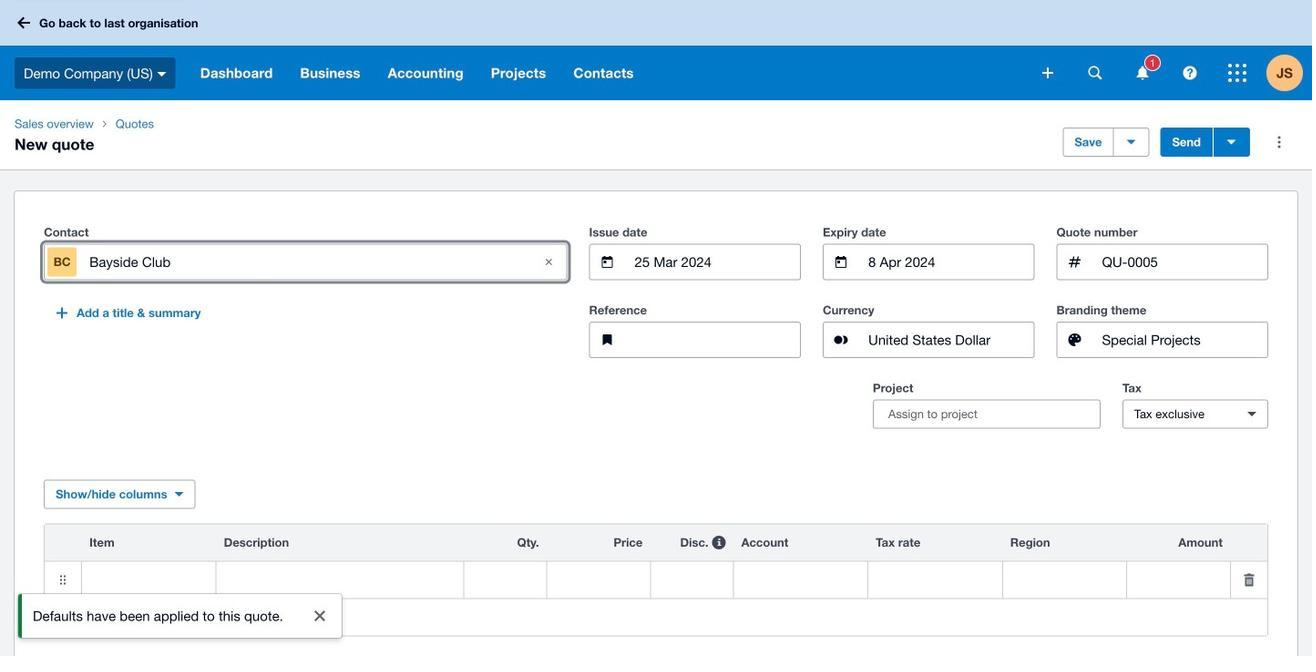 Task type: locate. For each thing, give the bounding box(es) containing it.
svg image
[[1229, 64, 1247, 82], [1089, 66, 1103, 80], [1137, 66, 1149, 80], [1184, 66, 1197, 80], [1043, 67, 1054, 78], [157, 72, 167, 76]]

svg image
[[17, 17, 30, 29]]

overflow menu image
[[1262, 124, 1298, 160]]

alert
[[18, 594, 342, 638]]

None text field
[[633, 323, 800, 357], [217, 562, 463, 598], [633, 323, 800, 357], [217, 562, 463, 598]]

banner
[[0, 0, 1313, 100]]

None text field
[[1101, 245, 1268, 279]]

None field
[[88, 245, 524, 279], [633, 245, 800, 279], [867, 245, 1034, 279], [1101, 323, 1268, 357], [82, 562, 216, 598], [464, 562, 547, 598], [547, 562, 650, 598], [651, 562, 733, 598], [734, 562, 868, 598], [869, 562, 1003, 598], [1003, 562, 1127, 598], [1128, 562, 1231, 598], [88, 245, 524, 279], [633, 245, 800, 279], [867, 245, 1034, 279], [1101, 323, 1268, 357], [82, 562, 216, 598], [464, 562, 547, 598], [547, 562, 650, 598], [651, 562, 733, 598], [734, 562, 868, 598], [869, 562, 1003, 598], [1003, 562, 1127, 598], [1128, 562, 1231, 598]]



Task type: describe. For each thing, give the bounding box(es) containing it.
drag handle image
[[45, 562, 81, 598]]

remove row image
[[1231, 562, 1268, 598]]

line items element
[[44, 524, 1269, 637]]



Task type: vqa. For each thing, say whether or not it's contained in the screenshot.
the top the 0001
no



